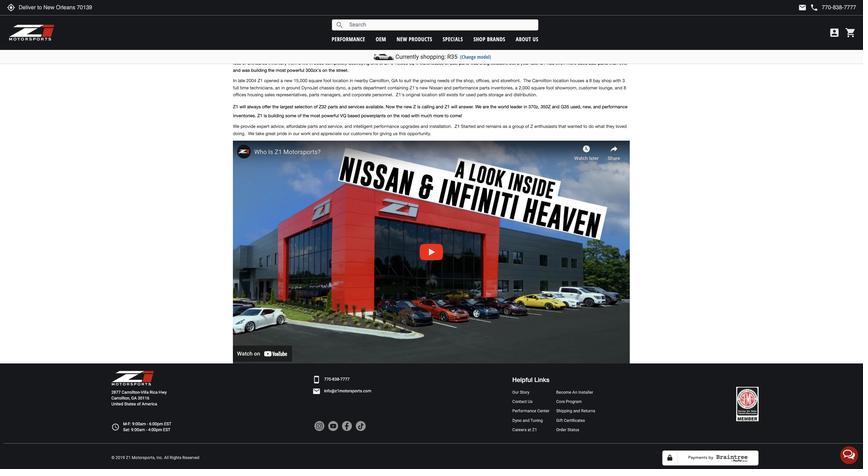Task type: describe. For each thing, give the bounding box(es) containing it.
built
[[573, 47, 582, 52]]

distribution.
[[514, 92, 537, 98]]

new products
[[397, 35, 432, 43]]

some
[[285, 113, 296, 118]]

service, inside we provide expert advice, affordable parts and service, and intelligent performance upgrades and installation.  z1 started and remains as a group of z enthusiasts that wanted to do what they loved doing.  we take great pride in our work and appreciate our customers for giving us this opportunity.
[[328, 124, 343, 129]]

mail link
[[798, 3, 807, 12]]

0 vertical spatial -
[[147, 422, 148, 427]]

to up year at the right of page
[[524, 54, 528, 59]]

and right calling
[[436, 104, 443, 110]]

facebook link image
[[342, 422, 352, 432]]

order
[[556, 428, 566, 433]]

customers inside we provide expert advice, affordable parts and service, and intelligent performance upgrades and installation.  z1 started and remains as a group of z enthusiasts that wanted to do what they loved doing.  we take great pride in our work and appreciate our customers for giving us this opportunity.
[[351, 131, 372, 136]]

for inside in late 2004 z1 opened a new 15,000 square foot location in nearby carrollton, ga to suit the growing needs of the shop, offices, and storefront.  the carrollton location houses a 8 bay shop with 3 full time technicians, an in ground dynojet chassis dyno, a parts department containing z1's new nissan and performance parts inventories, a 2,000 square foot showroom, customer lounge, and 8 offices housing sales representatives, parts managers, and corporate personnel.  z1's original location still exists for used parts storage and distribution.
[[459, 92, 465, 98]]

838-
[[332, 378, 340, 382]]

nissan inside z1 motorsports strives to offer the best in parts selection, service, and performance for your nissan 300zx, 350z, 370z, infiniti g35, & g37.  located approximately half an hour west of atlanta, z1 serves customers from around the globe with online parts sales to in house performance builds and tuning.
[[418, 29, 432, 34]]

the left shop,
[[456, 78, 462, 83]]

z1 right at
[[532, 428, 537, 433]]

in inside z1 will always offer the largest selection of z32 parts and services available. now the new z is calling and z1 will answer. we are the world leader in 370z, 350z and g35 used, new, and performance inventories. z1 is building some of the most powerful vq based powerplants on the road with much more to come!
[[524, 104, 527, 110]]

intelligent
[[353, 124, 372, 129]]

of right some on the top
[[298, 113, 301, 118]]

used inside in late 2004 z1 opened a new 15,000 square foot location in nearby carrollton, ga to suit the growing needs of the shop, offices, and storefront.  the carrollton location houses a 8 bay shop with 3 full time technicians, an in ground dynojet chassis dyno, a parts department containing z1's new nissan and performance parts inventories, a 2,000 square foot showroom, customer lounge, and 8 offices housing sales representatives, parts managers, and corporate personnel.  z1's original location still exists for used parts storage and distribution.
[[466, 92, 476, 98]]

1 will from the left
[[239, 104, 246, 110]]

and right new, at the right of the page
[[593, 104, 601, 110]]

and down 3
[[615, 85, 622, 91]]

housing
[[247, 92, 263, 98]]

1 vertical spatial z1's
[[410, 85, 418, 91]]

770-
[[324, 378, 332, 382]]

the right forums
[[548, 47, 554, 52]]

giving
[[380, 131, 392, 136]]

account_box link
[[827, 27, 842, 38]]

of inside z1 motorsports strives to offer the best in parts selection, service, and performance for your nissan 300zx, 350z, 370z, infiniti g35, & g37.  located approximately half an hour west of atlanta, z1 serves customers from around the globe with online parts sales to in house performance builds and tuning.
[[597, 29, 600, 34]]

the down the selection
[[303, 113, 309, 118]]

300zx,
[[433, 29, 447, 34]]

your
[[408, 29, 417, 34]]

ga inside in late 2004 z1 opened a new 15,000 square foot location in nearby carrollton, ga to suit the growing needs of the shop, offices, and storefront.  the carrollton location houses a 8 bay shop with 3 full time technicians, an in ground dynojet chassis dyno, a parts department containing z1's new nissan and performance parts inventories, a 2,000 square foot showroom, customer lounge, and 8 offices housing sales representatives, parts managers, and corporate personnel.  z1's original location still exists for used parts storage and distribution.
[[391, 78, 398, 83]]

a left farm
[[403, 47, 405, 52]]

parts up even
[[555, 54, 566, 59]]

business
[[261, 54, 279, 59]]

services
[[348, 104, 364, 110]]

of right loss
[[242, 61, 246, 66]]

phone link
[[810, 3, 856, 12]]

returns
[[581, 409, 595, 414]]

in inside we provide expert advice, affordable parts and service, and intelligent performance upgrades and installation.  z1 started and remains as a group of z enthusiasts that wanted to do what they loved doing.  we take great pride in our work and appreciate our customers for giving us this opportunity.
[[288, 131, 292, 136]]

performance inside we provide expert advice, affordable parts and service, and intelligent performance upgrades and installation.  z1 started and remains as a group of z enthusiasts that wanted to do what they loved doing.  we take great pride in our work and appreciate our customers for giving us this opportunity.
[[374, 124, 399, 129]]

z32 down the r35
[[450, 61, 458, 66]]

selection
[[295, 104, 312, 110]]

the inside in late 2004 z1 opened a new 15,000 square foot location in nearby carrollton, ga to suit the growing needs of the shop, offices, and storefront.  the carrollton location houses a 8 bay shop with 3 full time technicians, an in ground dynojet chassis dyno, a parts department containing z1's new nissan and performance parts inventories, a 2,000 square foot showroom, customer lounge, and 8 offices housing sales representatives, parts managers, and corporate personnel.  z1's original location still exists for used parts storage and distribution.
[[523, 78, 531, 83]]

building inside z1 will always offer the largest selection of z32 parts and services available. now the new z is calling and z1 will answer. we are the world leader in 370z, 350z and g35 used, new, and performance inventories. z1 is building some of the most powerful vq based powerplants on the road with much more to come!
[[268, 113, 284, 118]]

z1 right 'atlanta,'
[[618, 29, 623, 34]]

new down growing
[[420, 85, 428, 91]]

search
[[335, 21, 344, 29]]

a right but
[[517, 61, 519, 66]]

representatives,
[[276, 92, 308, 98]]

z1 up business
[[276, 47, 281, 52]]

my_location
[[7, 3, 15, 12]]

15,000
[[294, 78, 307, 83]]

7777
[[340, 378, 350, 382]]

us for about us
[[533, 35, 538, 43]]

builds
[[411, 36, 423, 41]]

1 vertical spatial 9:00am
[[131, 428, 145, 433]]

great
[[265, 131, 276, 136]]

parts up 2003
[[318, 54, 328, 59]]

and up "temple,"
[[424, 36, 432, 41]]

on inside z1 will always offer the largest selection of z32 parts and services available. now the new z is calling and z1 will answer. we are the world leader in 370z, 350z and g35 used, new, and performance inventories. z1 is building some of the most powerful vq based powerplants on the road with much more to come!
[[387, 113, 392, 118]]

america
[[142, 403, 157, 407]]

email info@z1motorsports.com
[[312, 388, 371, 396]]

always
[[247, 104, 261, 110]]

relatively
[[468, 47, 485, 52]]

new inside z1 will always offer the largest selection of z32 parts and services available. now the new z is calling and z1 will answer. we are the world leader in 370z, 350z and g35 used, new, and performance inventories. z1 is building some of the most powerful vq based powerplants on the road with much more to come!
[[404, 104, 412, 110]]

our story link
[[512, 390, 549, 396]]

z1 left team
[[555, 47, 561, 52]]

reserved
[[182, 456, 199, 461]]

and down the ga. using
[[445, 54, 453, 59]]

the up "(change"
[[460, 47, 466, 52]]

needs
[[437, 78, 450, 83]]

carrollton, inside 2877 carrollton-villa rica hwy carrollton, ga 30116 united states of america
[[111, 397, 130, 401]]

0 horizontal spatial the
[[233, 14, 245, 25]]

the left best
[[295, 29, 301, 34]]

2877
[[111, 391, 121, 396]]

late
[[238, 78, 245, 83]]

forums
[[533, 47, 547, 52]]

powerful inside z1 will always offer the largest selection of z32 parts and services available. now the new z is calling and z1 will answer. we are the world leader in 370z, 350z and g35 used, new, and performance inventories. z1 is building some of the most powerful vq based powerplants on the road with much more to come!
[[322, 113, 339, 118]]

than
[[609, 61, 618, 66]]

shopping:
[[420, 53, 446, 60]]

z1 company logo image
[[111, 371, 154, 387]]

z32 down "services. a"
[[589, 61, 597, 66]]

houses
[[570, 78, 584, 83]]

a left the big
[[480, 61, 482, 66]]

0 horizontal spatial location
[[333, 78, 348, 83]]

0 vertical spatial foot
[[323, 78, 331, 83]]

new up all
[[486, 47, 495, 52]]

in left "ground"
[[281, 85, 285, 91]]

street.
[[336, 68, 349, 73]]

had
[[547, 61, 554, 66]]

to up around
[[280, 29, 284, 34]]

the up advice,
[[272, 104, 279, 110]]

2 led from the left
[[393, 54, 399, 59]]

in left house
[[366, 36, 370, 41]]

new up farm
[[397, 35, 407, 43]]

warehouses
[[420, 61, 444, 66]]

1990
[[372, 47, 382, 52]]

strives
[[265, 29, 278, 34]]

started
[[461, 124, 476, 129]]

performance center
[[512, 409, 549, 414]]

market
[[496, 47, 510, 52]]

performance down selection,
[[332, 35, 365, 43]]

nissan for ga. using
[[463, 54, 477, 59]]

parts down nearby
[[352, 85, 362, 91]]

as
[[503, 124, 507, 129]]

customers inside z1 motorsports strives to offer the best in parts selection, service, and performance for your nissan 300zx, 350z, 370z, infiniti g35, & g37.  located approximately half an hour west of atlanta, z1 serves customers from around the globe with online parts sales to in house performance builds and tuning.
[[247, 36, 268, 41]]

gift
[[556, 419, 563, 424]]

to inside z1 will always offer the largest selection of z32 parts and services available. now the new z is calling and z1 will answer. we are the world leader in 370z, 350z and g35 used, new, and performance inventories. z1 is building some of the most powerful vq based powerplants on the road with much more to come!
[[445, 113, 449, 118]]

(change model) link
[[460, 54, 491, 60]]

parts down offices,
[[479, 85, 490, 91]]

from inside z1 motorsports strives to offer the best in parts selection, service, and performance for your nissan 300zx, 350z, 370z, infiniti g35, & g37.  located approximately half an hour west of atlanta, z1 serves customers from around the globe with online parts sales to in house performance builds and tuning.
[[270, 36, 279, 41]]

300zx
[[384, 47, 396, 52]]

for inside we provide expert advice, affordable parts and service, and intelligent performance upgrades and installation.  z1 started and remains as a group of z enthusiasts that wanted to do what they loved doing.  we take great pride in our work and appreciate our customers for giving us this opportunity.
[[373, 131, 379, 136]]

and right work
[[312, 131, 319, 136]]

the up the devastating
[[598, 47, 605, 52]]

in right farm
[[417, 47, 421, 52]]

parts inside we provide expert advice, affordable parts and service, and intelligent performance upgrades and installation.  z1 started and remains as a group of z enthusiasts that wanted to do what they loved doing.  we take great pride in our work and appreciate our customers for giving us this opportunity.
[[308, 124, 318, 129]]

exists
[[446, 92, 458, 98]]

z1 left 'had'
[[540, 61, 546, 66]]

motorsports inside z1 motorsports strives to offer the best in parts selection, service, and performance for your nissan 300zx, 350z, 370z, infiniti g35, & g37.  located approximately half an hour west of atlanta, z1 serves customers from around the globe with online parts sales to in house performance builds and tuning.
[[239, 29, 264, 34]]

z1 right '2019'
[[126, 456, 131, 461]]

vq
[[340, 113, 346, 118]]

an inside in late 2004 z1 opened a new 15,000 square foot location in nearby carrollton, ga to suit the growing needs of the shop, offices, and storefront.  the carrollton location houses a 8 bay shop with 3 full time technicians, an in ground dynojet chassis dyno, a parts department containing z1's new nissan and performance parts inventories, a 2,000 square foot showroom, customer lounge, and 8 offices housing sales representatives, parts managers, and corporate personnel.  z1's original location still exists for used parts storage and distribution.
[[275, 85, 280, 91]]

new down the ga. using
[[454, 54, 462, 59]]

3
[[622, 78, 625, 83]]

for inside z1 motorsports strives to offer the best in parts selection, service, and performance for your nissan 300zx, 350z, 370z, infiniti g35, & g37.  located approximately half an hour west of atlanta, z1 serves customers from around the globe with online parts sales to in house performance builds and tuning.
[[401, 29, 407, 34]]

0 horizontal spatial 8
[[589, 78, 592, 83]]

growing
[[420, 78, 436, 83]]

appreciate
[[321, 131, 342, 136]]

and up house
[[366, 29, 373, 34]]

and down inventories,
[[505, 92, 512, 98]]

a right opened
[[280, 78, 283, 83]]

they
[[606, 124, 615, 129]]

shipping and returns
[[556, 409, 595, 414]]

0 vertical spatial square
[[309, 78, 322, 83]]

in left nearby
[[350, 78, 353, 83]]

to up totaled
[[361, 36, 365, 41]]

a up customer
[[586, 78, 588, 83]]

leader
[[510, 104, 522, 110]]

sema member logo image
[[736, 388, 759, 422]]

states
[[124, 403, 136, 407]]

powerful inside what would become z1 motorsports started in 2000 with one totaled 1990 300zx on a farm in temple, ga. using the relatively new market of internet forums the z1 team built what is the largest z32 specific parts business in the world. used parts led to installations, installations led to repair/maintenance and new nissan parts, all soon leading to performance parts and services. a devastating loss of uninsured inventory from a fire in 2003 completely destroying one of z1's 16,000 sq ft warehouses of z32 parts was a big setback, but a year later z1 had even more used z32 parts than ever and was building the most powerful 300zx's on the street.
[[287, 68, 304, 73]]

1 horizontal spatial location
[[422, 92, 437, 98]]

work
[[301, 131, 311, 136]]

core program link
[[556, 400, 595, 406]]

and up opportunity.
[[421, 124, 428, 129]]

careers
[[512, 428, 527, 433]]

z1 inside in late 2004 z1 opened a new 15,000 square foot location in nearby carrollton, ga to suit the growing needs of the shop, offices, and storefront.  the carrollton location houses a 8 bay shop with 3 full time technicians, an in ground dynojet chassis dyno, a parts department containing z1's new nissan and performance parts inventories, a 2,000 square foot showroom, customer lounge, and 8 offices housing sales representatives, parts managers, and corporate personnel.  z1's original location still exists for used parts storage and distribution.
[[258, 78, 263, 83]]

parts down the devastating
[[598, 61, 608, 66]]

of down installations
[[379, 61, 383, 66]]

the right are
[[490, 104, 496, 110]]

g35
[[561, 104, 569, 110]]

phone
[[810, 3, 818, 12]]

0 horizontal spatial we
[[233, 124, 239, 129]]

in up inventory
[[280, 54, 284, 59]]

1 vertical spatial was
[[242, 68, 250, 73]]

is
[[264, 113, 267, 118]]

parts down selection,
[[338, 36, 348, 41]]

destroying
[[348, 61, 369, 66]]

shopping_cart link
[[843, 27, 856, 38]]

suit
[[404, 78, 411, 83]]

big
[[483, 61, 490, 66]]

and down core program link at right
[[573, 409, 580, 414]]

internet
[[516, 47, 531, 52]]

the down completely
[[329, 68, 335, 73]]

department
[[363, 85, 386, 91]]

of down currently shopping: r35 (change model)
[[445, 61, 449, 66]]

core program
[[556, 400, 582, 405]]

parts up online
[[317, 29, 328, 34]]

opened
[[264, 78, 279, 83]]

group
[[512, 124, 524, 129]]

and down team
[[567, 54, 574, 59]]

ga inside 2877 carrollton-villa rica hwy carrollton, ga 30116 united states of america
[[131, 397, 137, 401]]

services. a
[[576, 54, 598, 59]]

new up "ground"
[[284, 78, 292, 83]]

of right the selection
[[314, 104, 318, 110]]

in left 2000
[[323, 47, 327, 52]]

with inside in late 2004 z1 opened a new 15,000 square foot location in nearby carrollton, ga to suit the growing needs of the shop, offices, and storefront.  the carrollton location houses a 8 bay shop with 3 full time technicians, an in ground dynojet chassis dyno, a parts department containing z1's new nissan and performance parts inventories, a 2,000 square foot showroom, customer lounge, and 8 offices housing sales representatives, parts managers, and corporate personnel.  z1's original location still exists for used parts storage and distribution.
[[613, 78, 621, 83]]

and up appreciate
[[319, 124, 327, 129]]

even
[[556, 61, 565, 66]]

account_box
[[829, 27, 840, 38]]

with inside z1 motorsports strives to offer the best in parts selection, service, and performance for your nissan 300zx, 350z, 370z, infiniti g35, & g37.  located approximately half an hour west of atlanta, z1 serves customers from around the globe with online parts sales to in house performance builds and tuning.
[[315, 36, 324, 41]]

performance up 300zx
[[384, 36, 410, 41]]

in right fire
[[309, 61, 313, 66]]

m-
[[123, 422, 128, 427]]

1 horizontal spatial foot
[[546, 85, 554, 91]]

most inside z1 will always offer the largest selection of z32 parts and services available. now the new z is calling and z1 will answer. we are the world leader in 370z, 350z and g35 used, new, and performance inventories. z1 is building some of the most powerful vq based powerplants on the road with much more to come!
[[310, 113, 320, 118]]

parts up are
[[477, 92, 487, 98]]

f:
[[128, 422, 131, 427]]

z1 down exists
[[445, 104, 450, 110]]

inventories. z1
[[233, 113, 262, 118]]

performance up "oem" link
[[375, 29, 400, 34]]

to inside in late 2004 z1 opened a new 15,000 square foot location in nearby carrollton, ga to suit the growing needs of the shop, offices, and storefront.  the carrollton location houses a 8 bay shop with 3 full time technicians, an in ground dynojet chassis dyno, a parts department containing z1's new nissan and performance parts inventories, a 2,000 square foot showroom, customer lounge, and 8 offices housing sales representatives, parts managers, and corporate personnel.  z1's original location still exists for used parts storage and distribution.
[[399, 78, 403, 83]]

parts down dynojet at the left
[[309, 92, 319, 98]]

1 vertical spatial -
[[146, 428, 147, 433]]

© 2019 z1 motorsports, inc. all rights reserved
[[111, 456, 199, 461]]

with inside what would become z1 motorsports started in 2000 with one totaled 1990 300zx on a farm in temple, ga. using the relatively new market of internet forums the z1 team built what is the largest z32 specific parts business in the world. used parts led to installations, installations led to repair/maintenance and new nissan parts, all soon leading to performance parts and services. a devastating loss of uninsured inventory from a fire in 2003 completely destroying one of z1's 16,000 sq ft warehouses of z32 parts was a big setback, but a year later z1 had even more used z32 parts than ever and was building the most powerful 300zx's on the street.
[[339, 47, 347, 52]]

sat:
[[123, 428, 130, 433]]

g35,
[[487, 29, 496, 34]]

story inside our story link
[[520, 391, 529, 396]]

lounge,
[[599, 85, 614, 91]]

z1 down offices
[[233, 104, 238, 110]]

to up completely
[[337, 54, 341, 59]]

and down loss
[[233, 68, 241, 73]]

0 vertical spatial 9:00am
[[132, 422, 146, 427]]

links
[[534, 376, 549, 384]]

used inside what would become z1 motorsports started in 2000 with one totaled 1990 300zx on a farm in temple, ga. using the relatively new market of internet forums the z1 team built what is the largest z32 specific parts business in the world. used parts led to installations, installations led to repair/maintenance and new nissan parts, all soon leading to performance parts and services. a devastating loss of uninsured inventory from a fire in 2003 completely destroying one of z1's 16,000 sq ft warehouses of z32 parts was a big setback, but a year later z1 had even more used z32 parts than ever and was building the most powerful 300zx's on the street.
[[578, 61, 588, 66]]

to up 16,000
[[400, 54, 404, 59]]



Task type: locate. For each thing, give the bounding box(es) containing it.
to left the 'do' at the top
[[583, 124, 587, 129]]

6:00pm
[[149, 422, 163, 427]]

0 horizontal spatial building
[[251, 68, 267, 73]]

1 horizontal spatial offer
[[285, 29, 294, 34]]

0 horizontal spatial offer
[[262, 104, 271, 110]]

nissan down the relatively
[[463, 54, 477, 59]]

1 horizontal spatial more
[[566, 61, 577, 66]]

building down uninsured
[[251, 68, 267, 73]]

contact us link
[[512, 400, 549, 406]]

sq
[[409, 61, 414, 66]]

powerful up 15,000
[[287, 68, 304, 73]]

oem
[[376, 35, 386, 43]]

chassis
[[319, 85, 334, 91]]

1 vertical spatial carrollton,
[[111, 397, 130, 401]]

0 vertical spatial us
[[533, 35, 538, 43]]

we down provide
[[248, 131, 254, 136]]

0 vertical spatial 8
[[589, 78, 592, 83]]

from down the strives
[[270, 36, 279, 41]]

0 vertical spatial customers
[[247, 36, 268, 41]]

nissan up products at top
[[418, 29, 432, 34]]

r35
[[447, 53, 457, 60]]

1 horizontal spatial 8
[[624, 85, 626, 91]]

0 horizontal spatial customers
[[247, 36, 268, 41]]

1 horizontal spatial was
[[470, 61, 478, 66]]

1 horizontal spatial for
[[401, 29, 407, 34]]

1 vertical spatial an
[[275, 85, 280, 91]]

est right 4:00pm
[[163, 428, 170, 433]]

us
[[393, 131, 398, 136]]

0 horizontal spatial led
[[329, 54, 335, 59]]

what would become z1 motorsports started in 2000 with one totaled 1990 300zx on a farm in temple, ga. using the relatively new market of internet forums the z1 team built what is the largest z32 specific parts business in the world. used parts led to installations, installations led to repair/maintenance and new nissan parts, all soon leading to performance parts and services. a devastating loss of uninsured inventory from a fire in 2003 completely destroying one of z1's 16,000 sq ft warehouses of z32 parts was a big setback, but a year later z1 had even more used z32 parts than ever and was building the most powerful 300zx's on the street.
[[233, 47, 628, 73]]

the left globe
[[295, 36, 302, 41]]

parts down "(change"
[[459, 61, 469, 66]]

1 vertical spatial building
[[268, 113, 284, 118]]

dyno and tuning link
[[512, 418, 549, 424]]

performance inside z1 will always offer the largest selection of z32 parts and services available. now the new z is calling and z1 will answer. we are the world leader in 370z, 350z and g35 used, new, and performance inventories. z1 is building some of the most powerful vq based powerplants on the road with much more to come!
[[602, 104, 627, 110]]

1 vertical spatial more
[[433, 113, 443, 118]]

350z
[[541, 104, 551, 110]]

more right even
[[566, 61, 577, 66]]

started
[[308, 47, 322, 52]]

one down installations
[[371, 61, 378, 66]]

shop
[[602, 78, 612, 83]]

of right the 'west'
[[597, 29, 600, 34]]

1 vertical spatial ga
[[131, 397, 137, 401]]

managers,
[[321, 92, 342, 98]]

uninsured
[[247, 61, 267, 66]]

1 horizontal spatial powerful
[[322, 113, 339, 118]]

0 vertical spatial sales
[[349, 36, 360, 41]]

an inside z1 motorsports strives to offer the best in parts selection, service, and performance for your nissan 300zx, 350z, 370z, infiniti g35, & g37.  located approximately half an hour west of atlanta, z1 serves customers from around the globe with online parts sales to in house performance builds and tuning.
[[569, 29, 574, 34]]

motorsports inside what would become z1 motorsports started in 2000 with one totaled 1990 300zx on a farm in temple, ga. using the relatively new market of internet forums the z1 team built what is the largest z32 specific parts business in the world. used parts led to installations, installations led to repair/maintenance and new nissan parts, all soon leading to performance parts and services. a devastating loss of uninsured inventory from a fire in 2003 completely destroying one of z1's 16,000 sq ft warehouses of z32 parts was a big setback, but a year later z1 had even more used z32 parts than ever and was building the most powerful 300zx's on the street.
[[282, 47, 307, 52]]

largest inside z1 will always offer the largest selection of z32 parts and services available. now the new z is calling and z1 will answer. we are the world leader in 370z, 350z and g35 used, new, and performance inventories. z1 is building some of the most powerful vq based powerplants on the road with much more to come!
[[280, 104, 293, 110]]

shop brands
[[473, 35, 505, 43]]

1 vertical spatial we
[[248, 131, 254, 136]]

info@z1motorsports.com link
[[324, 389, 371, 395]]

provide
[[241, 124, 255, 129]]

1 vertical spatial offer
[[262, 104, 271, 110]]

parts
[[317, 29, 328, 34], [338, 36, 348, 41], [250, 54, 260, 59], [318, 54, 328, 59], [555, 54, 566, 59], [459, 61, 469, 66], [598, 61, 608, 66], [352, 85, 362, 91], [479, 85, 490, 91], [309, 92, 319, 98], [477, 92, 487, 98], [328, 104, 338, 110], [308, 124, 318, 129]]

1 vertical spatial est
[[163, 428, 170, 433]]

and up inventories,
[[492, 78, 499, 83]]

our down 'affordable'
[[293, 131, 300, 136]]

1 vertical spatial powerful
[[322, 113, 339, 118]]

z
[[530, 124, 533, 129]]

around
[[280, 36, 294, 41]]

z1 up serves
[[233, 29, 238, 34]]

leading
[[508, 54, 522, 59]]

0 vertical spatial most
[[276, 68, 286, 73]]

in late 2004 z1 opened a new 15,000 square foot location in nearby carrollton, ga to suit the growing needs of the shop, offices, and storefront.  the carrollton location houses a 8 bay shop with 3 full time technicians, an in ground dynojet chassis dyno, a parts department containing z1's new nissan and performance parts inventories, a 2,000 square foot showroom, customer lounge, and 8 offices housing sales representatives, parts managers, and corporate personnel.  z1's original location still exists for used parts storage and distribution.
[[233, 78, 626, 98]]

and left g35
[[552, 104, 560, 110]]

expert
[[257, 124, 269, 129]]

0 horizontal spatial was
[[242, 68, 250, 73]]

1 horizontal spatial from
[[288, 61, 297, 66]]

Search search field
[[344, 20, 538, 30]]

shopping_cart
[[845, 27, 856, 38]]

the right suit
[[413, 78, 419, 83]]

1 vertical spatial 8
[[624, 85, 626, 91]]

story up best
[[298, 14, 315, 25]]

parts down managers,
[[328, 104, 338, 110]]

nissan up still at the top of page
[[429, 85, 443, 91]]

0 vertical spatial offer
[[285, 29, 294, 34]]

2 will from the left
[[451, 104, 457, 110]]

we left provide
[[233, 124, 239, 129]]

tiktok link image
[[355, 422, 366, 432]]

most
[[276, 68, 286, 73], [310, 113, 320, 118]]

16,000
[[394, 61, 408, 66]]

0 vertical spatial the
[[233, 14, 245, 25]]

0 vertical spatial ga
[[391, 78, 398, 83]]

an
[[569, 29, 574, 34], [275, 85, 280, 91]]

largest up the devastating
[[606, 47, 619, 52]]

performance inside in late 2004 z1 opened a new 15,000 square foot location in nearby carrollton, ga to suit the growing needs of the shop, offices, and storefront.  the carrollton location houses a 8 bay shop with 3 full time technicians, an in ground dynojet chassis dyno, a parts department containing z1's new nissan and performance parts inventories, a 2,000 square foot showroom, customer lounge, and 8 offices housing sales representatives, parts managers, and corporate personnel.  z1's original location still exists for used parts storage and distribution.
[[453, 85, 478, 91]]

performance inside what would become z1 motorsports started in 2000 with one totaled 1990 300zx on a farm in temple, ga. using the relatively new market of internet forums the z1 team built what is the largest z32 specific parts business in the world. used parts led to installations, installations led to repair/maintenance and new nissan parts, all soon leading to performance parts and services. a devastating loss of uninsured inventory from a fire in 2003 completely destroying one of z1's 16,000 sq ft warehouses of z32 parts was a big setback, but a year later z1 had even more used z32 parts than ever and was building the most powerful 300zx's on the street.
[[529, 54, 554, 59]]

was down (change model) link
[[470, 61, 478, 66]]

2 vertical spatial motorsports
[[282, 47, 307, 52]]

z1 motorsports logo image
[[9, 24, 55, 41]]

2 horizontal spatial on
[[397, 47, 402, 52]]

powerful left the vq
[[322, 113, 339, 118]]

instagram link image
[[314, 422, 324, 432]]

us for contact us
[[528, 400, 533, 405]]

shipping
[[556, 409, 572, 414]]

a right dyno,
[[348, 85, 350, 91]]

shop
[[473, 35, 485, 43]]

nissan inside in late 2004 z1 opened a new 15,000 square foot location in nearby carrollton, ga to suit the growing needs of the shop, offices, and storefront.  the carrollton location houses a 8 bay shop with 3 full time technicians, an in ground dynojet chassis dyno, a parts department containing z1's new nissan and performance parts inventories, a 2,000 square foot showroom, customer lounge, and 8 offices housing sales representatives, parts managers, and corporate personnel.  z1's original location still exists for used parts storage and distribution.
[[429, 85, 443, 91]]

about
[[516, 35, 531, 43]]

0 horizontal spatial ga
[[131, 397, 137, 401]]

to left come!
[[445, 113, 449, 118]]

largest inside what would become z1 motorsports started in 2000 with one totaled 1990 300zx on a farm in temple, ga. using the relatively new market of internet forums the z1 team built what is the largest z32 specific parts business in the world. used parts led to installations, installations led to repair/maintenance and new nissan parts, all soon leading to performance parts and services. a devastating loss of uninsured inventory from a fire in 2003 completely destroying one of z1's 16,000 sq ft warehouses of z32 parts was a big setback, but a year later z1 had even more used z32 parts than ever and was building the most powerful 300zx's on the street.
[[606, 47, 619, 52]]

used down "services. a"
[[578, 61, 588, 66]]

0 vertical spatial an
[[569, 29, 574, 34]]

2 vertical spatial for
[[373, 131, 379, 136]]

est right 6:00pm
[[164, 422, 171, 427]]

1 horizontal spatial square
[[531, 85, 545, 91]]

offer inside z1 motorsports strives to offer the best in parts selection, service, and performance for your nissan 300zx, 350z, 370z, infiniti g35, & g37.  located approximately half an hour west of atlanta, z1 serves customers from around the globe with online parts sales to in house performance builds and tuning.
[[285, 29, 294, 34]]

time
[[240, 85, 249, 91]]

0 vertical spatial used
[[578, 61, 588, 66]]

est
[[164, 422, 171, 427], [163, 428, 170, 433]]

carrollton, inside in late 2004 z1 opened a new 15,000 square foot location in nearby carrollton, ga to suit the growing needs of the shop, offices, and storefront.  the carrollton location houses a 8 bay shop with 3 full time technicians, an in ground dynojet chassis dyno, a parts department containing z1's new nissan and performance parts inventories, a 2,000 square foot showroom, customer lounge, and 8 offices housing sales representatives, parts managers, and corporate personnel.  z1's original location still exists for used parts storage and distribution.
[[369, 78, 390, 83]]

a left 2,000
[[515, 85, 518, 91]]

building right is
[[268, 113, 284, 118]]

0 vertical spatial powerful
[[287, 68, 304, 73]]

offer inside z1 will always offer the largest selection of z32 parts and services available. now the new z is calling and z1 will answer. we are the world leader in 370z, 350z and g35 used, new, and performance inventories. z1 is building some of the most powerful vq based powerplants on the road with much more to come!
[[262, 104, 271, 110]]

specials
[[443, 35, 463, 43]]

more right much
[[433, 113, 443, 118]]

smartphone
[[312, 376, 321, 384]]

our story
[[512, 391, 529, 396]]

0 vertical spatial carrollton,
[[369, 78, 390, 83]]

used up 'answer. we'
[[466, 92, 476, 98]]

loss
[[233, 61, 241, 66]]

customers up would
[[247, 36, 268, 41]]

building inside what would become z1 motorsports started in 2000 with one totaled 1990 300zx on a farm in temple, ga. using the relatively new market of internet forums the z1 team built what is the largest z32 specific parts business in the world. used parts led to installations, installations led to repair/maintenance and new nissan parts, all soon leading to performance parts and services. a devastating loss of uninsured inventory from a fire in 2003 completely destroying one of z1's 16,000 sq ft warehouses of z32 parts was a big setback, but a year later z1 had even more used z32 parts than ever and was building the most powerful 300zx's on the street.
[[251, 68, 267, 73]]

of inside 2877 carrollton-villa rica hwy carrollton, ga 30116 united states of america
[[137, 403, 141, 407]]

z32 inside z1 will always offer the largest selection of z32 parts and services available. now the new z is calling and z1 will answer. we are the world leader in 370z, 350z and g35 used, new, and performance inventories. z1 is building some of the most powerful vq based powerplants on the road with much more to come!
[[319, 104, 327, 110]]

the up 2,000
[[523, 78, 531, 83]]

and down the vq
[[345, 124, 352, 129]]

the down inventory
[[268, 68, 275, 73]]

nissan
[[418, 29, 432, 34], [463, 54, 477, 59], [429, 85, 443, 91]]

more inside what would become z1 motorsports started in 2000 with one totaled 1990 300zx on a farm in temple, ga. using the relatively new market of internet forums the z1 team built what is the largest z32 specific parts business in the world. used parts led to installations, installations led to repair/maintenance and new nissan parts, all soon leading to performance parts and services. a devastating loss of uninsured inventory from a fire in 2003 completely destroying one of z1's 16,000 sq ft warehouses of z32 parts was a big setback, but a year later z1 had even more used z32 parts than ever and was building the most powerful 300zx's on the street.
[[566, 61, 577, 66]]

1 horizontal spatial one
[[371, 61, 378, 66]]

z32 down managers,
[[319, 104, 327, 110]]

0 horizontal spatial us
[[528, 400, 533, 405]]

service, up performance link
[[349, 29, 365, 34]]

0 vertical spatial motorsports
[[256, 14, 296, 25]]

become an installer link
[[556, 390, 595, 396]]

us down our story link
[[528, 400, 533, 405]]

0 vertical spatial for
[[401, 29, 407, 34]]

foot down carrollton
[[546, 85, 554, 91]]

location up dyno,
[[333, 78, 348, 83]]

1 horizontal spatial the
[[523, 78, 531, 83]]

1 horizontal spatial story
[[520, 391, 529, 396]]

to left suit
[[399, 78, 403, 83]]

foot
[[323, 78, 331, 83], [546, 85, 554, 91]]

2 vertical spatial nissan
[[429, 85, 443, 91]]

with inside z1 will always offer the largest selection of z32 parts and services available. now the new z is calling and z1 will answer. we are the world leader in 370z, 350z and g35 used, new, and performance inventories. z1 is building some of the most powerful vq based powerplants on the road with much more to come!
[[411, 113, 420, 118]]

1 vertical spatial story
[[520, 391, 529, 396]]

1 horizontal spatial our
[[343, 131, 350, 136]]

ga. using
[[439, 47, 459, 52]]

1 vertical spatial customers
[[351, 131, 372, 136]]

led up 16,000
[[393, 54, 399, 59]]

completely
[[325, 61, 347, 66]]

0 vertical spatial more
[[566, 61, 577, 66]]

z1 down come!
[[455, 124, 460, 129]]

from inside what would become z1 motorsports started in 2000 with one totaled 1990 300zx on a farm in temple, ga. using the relatively new market of internet forums the z1 team built what is the largest z32 specific parts business in the world. used parts led to installations, installations led to repair/maintenance and new nissan parts, all soon leading to performance parts and services. a devastating loss of uninsured inventory from a fire in 2003 completely destroying one of z1's 16,000 sq ft warehouses of z32 parts was a big setback, but a year later z1 had even more used z32 parts than ever and was building the most powerful 300zx's on the street.
[[288, 61, 297, 66]]

z1's inside what would become z1 motorsports started in 2000 with one totaled 1990 300zx on a farm in temple, ga. using the relatively new market of internet forums the z1 team built what is the largest z32 specific parts business in the world. used parts led to installations, installations led to repair/maintenance and new nissan parts, all soon leading to performance parts and services. a devastating loss of uninsured inventory from a fire in 2003 completely destroying one of z1's 16,000 sq ft warehouses of z32 parts was a big setback, but a year later z1 had even more used z32 parts than ever and was building the most powerful 300zx's on the street.
[[385, 61, 393, 66]]

0 horizontal spatial used
[[466, 92, 476, 98]]

what
[[595, 124, 605, 129]]

inventories,
[[491, 85, 514, 91]]

on
[[397, 47, 402, 52], [322, 68, 327, 73], [387, 113, 392, 118]]

order status
[[556, 428, 579, 433]]

1 vertical spatial for
[[459, 92, 465, 98]]

0 horizontal spatial sales
[[265, 92, 275, 98]]

0 horizontal spatial powerful
[[287, 68, 304, 73]]

more inside z1 will always offer the largest selection of z32 parts and services available. now the new z is calling and z1 will answer. we are the world leader in 370z, 350z and g35 used, new, and performance inventories. z1 is building some of the most powerful vq based powerplants on the road with much more to come!
[[433, 113, 443, 118]]

location up calling
[[422, 92, 437, 98]]

infiniti
[[474, 29, 486, 34]]

of inside in late 2004 z1 opened a new 15,000 square foot location in nearby carrollton, ga to suit the growing needs of the shop, offices, and storefront.  the carrollton location houses a 8 bay shop with 3 full time technicians, an in ground dynojet chassis dyno, a parts department containing z1's new nissan and performance parts inventories, a 2,000 square foot showroom, customer lounge, and 8 offices housing sales representatives, parts managers, and corporate personnel.  z1's original location still exists for used parts storage and distribution.
[[451, 78, 455, 83]]

and right dyno
[[523, 419, 530, 424]]

z32 up the ever
[[621, 47, 628, 52]]

us up forums
[[533, 35, 538, 43]]

square up dynojet at the left
[[309, 78, 322, 83]]

0 vertical spatial largest
[[606, 47, 619, 52]]

1 horizontal spatial largest
[[606, 47, 619, 52]]

0 vertical spatial one
[[349, 47, 356, 52]]

0 horizontal spatial our
[[293, 131, 300, 136]]

sales down technicians,
[[265, 92, 275, 98]]

z1 up would
[[247, 14, 254, 25]]

careers at z1
[[512, 428, 537, 433]]

a left fire
[[298, 61, 301, 66]]

what is
[[583, 47, 597, 52]]

become
[[258, 47, 274, 52]]

on right 300zx
[[397, 47, 402, 52]]

0 vertical spatial was
[[470, 61, 478, 66]]

1 vertical spatial the
[[523, 78, 531, 83]]

1 vertical spatial from
[[288, 61, 297, 66]]

9:00am right f:
[[132, 422, 146, 427]]

center
[[537, 409, 549, 414]]

all
[[164, 456, 169, 461]]

0 horizontal spatial one
[[349, 47, 356, 52]]

currently shopping: r35 (change model)
[[395, 53, 491, 60]]

access_time m-f: 9:00am - 6:00pm est sat: 9:00am - 4:00pm est
[[111, 422, 171, 433]]

one up installations,
[[349, 47, 356, 52]]

1 vertical spatial used
[[466, 92, 476, 98]]

a inside we provide expert advice, affordable parts and service, and intelligent performance upgrades and installation.  z1 started and remains as a group of z enthusiasts that wanted to do what they loved doing.  we take great pride in our work and appreciate our customers for giving us this opportunity.
[[509, 124, 511, 129]]

1 our from the left
[[293, 131, 300, 136]]

1 horizontal spatial building
[[268, 113, 284, 118]]

2 horizontal spatial location
[[553, 78, 569, 83]]

0 horizontal spatial most
[[276, 68, 286, 73]]

motorsports up the strives
[[256, 14, 296, 25]]

0 vertical spatial on
[[397, 47, 402, 52]]

shop,
[[463, 78, 475, 83]]

sales inside in late 2004 z1 opened a new 15,000 square foot location in nearby carrollton, ga to suit the growing needs of the shop, offices, and storefront.  the carrollton location houses a 8 bay shop with 3 full time technicians, an in ground dynojet chassis dyno, a parts department containing z1's new nissan and performance parts inventories, a 2,000 square foot showroom, customer lounge, and 8 offices housing sales representatives, parts managers, and corporate personnel.  z1's original location still exists for used parts storage and distribution.
[[265, 92, 275, 98]]

parts,
[[478, 54, 490, 59]]

2 vertical spatial z1's
[[396, 92, 405, 98]]

the up road
[[396, 104, 402, 110]]

upgrades
[[400, 124, 419, 129]]

0 vertical spatial service,
[[349, 29, 365, 34]]

sales inside z1 motorsports strives to offer the best in parts selection, service, and performance for your nissan 300zx, 350z, 370z, infiniti g35, & g37.  located approximately half an hour west of atlanta, z1 serves customers from around the globe with online parts sales to in house performance builds and tuning.
[[349, 36, 360, 41]]

2 vertical spatial on
[[387, 113, 392, 118]]

1 vertical spatial motorsports
[[239, 29, 264, 34]]

0 vertical spatial z1's
[[385, 61, 393, 66]]

motorsports
[[256, 14, 296, 25], [239, 29, 264, 34], [282, 47, 307, 52]]

and right started
[[477, 124, 484, 129]]

and down needs
[[444, 85, 451, 91]]

1 vertical spatial foot
[[546, 85, 554, 91]]

of right needs
[[451, 78, 455, 83]]

ground
[[286, 85, 300, 91]]

1 horizontal spatial we
[[248, 131, 254, 136]]

0 horizontal spatial story
[[298, 14, 315, 25]]

a
[[403, 47, 405, 52], [298, 61, 301, 66], [480, 61, 482, 66], [517, 61, 519, 66], [280, 78, 283, 83], [586, 78, 588, 83], [348, 85, 350, 91], [515, 85, 518, 91], [509, 124, 511, 129]]

370z,
[[461, 29, 472, 34]]

showroom,
[[555, 85, 577, 91]]

become an installer
[[556, 391, 593, 396]]

become
[[556, 391, 571, 396]]

about us
[[516, 35, 538, 43]]

from left fire
[[288, 61, 297, 66]]

nissan for growing
[[429, 85, 443, 91]]

with right globe
[[315, 36, 324, 41]]

the up inventory
[[285, 54, 291, 59]]

parts up uninsured
[[250, 54, 260, 59]]

nissan inside what would become z1 motorsports started in 2000 with one totaled 1990 300zx on a farm in temple, ga. using the relatively new market of internet forums the z1 team built what is the largest z32 specific parts business in the world. used parts led to installations, installations led to repair/maintenance and new nissan parts, all soon leading to performance parts and services. a devastating loss of uninsured inventory from a fire in 2003 completely destroying one of z1's 16,000 sq ft warehouses of z32 parts was a big setback, but a year later z1 had even more used z32 parts than ever and was building the most powerful 300zx's on the street.
[[463, 54, 477, 59]]

most inside what would become z1 motorsports started in 2000 with one totaled 1990 300zx on a farm in temple, ga. using the relatively new market of internet forums the z1 team built what is the largest z32 specific parts business in the world. used parts led to installations, installations led to repair/maintenance and new nissan parts, all soon leading to performance parts and services. a devastating loss of uninsured inventory from a fire in 2003 completely destroying one of z1's 16,000 sq ft warehouses of z32 parts was a big setback, but a year later z1 had even more used z32 parts than ever and was building the most powerful 300zx's on the street.
[[276, 68, 286, 73]]

0 horizontal spatial on
[[322, 68, 327, 73]]

of left z
[[525, 124, 529, 129]]

0 horizontal spatial service,
[[328, 124, 343, 129]]

and down dyno,
[[343, 92, 350, 98]]

to inside we provide expert advice, affordable parts and service, and intelligent performance upgrades and installation.  z1 started and remains as a group of z enthusiasts that wanted to do what they loved doing.  we take great pride in our work and appreciate our customers for giving us this opportunity.
[[583, 124, 587, 129]]

the left road
[[393, 113, 400, 118]]

0 vertical spatial story
[[298, 14, 315, 25]]

parts inside z1 will always offer the largest selection of z32 parts and services available. now the new z is calling and z1 will answer. we are the world leader in 370z, 350z and g35 used, new, and performance inventories. z1 is building some of the most powerful vq based powerplants on the road with much more to come!
[[328, 104, 338, 110]]

square down carrollton
[[531, 85, 545, 91]]

the z1 motorsports story
[[233, 14, 315, 25]]

service, inside z1 motorsports strives to offer the best in parts selection, service, and performance for your nissan 300zx, 350z, 370z, infiniti g35, & g37.  located approximately half an hour west of atlanta, z1 serves customers from around the globe with online parts sales to in house performance builds and tuning.
[[349, 29, 365, 34]]

0 horizontal spatial carrollton,
[[111, 397, 130, 401]]

performance
[[375, 29, 400, 34], [332, 35, 365, 43], [384, 36, 410, 41], [529, 54, 554, 59], [453, 85, 478, 91], [602, 104, 627, 110], [374, 124, 399, 129]]

0 vertical spatial est
[[164, 422, 171, 427]]

for right exists
[[459, 92, 465, 98]]

location
[[333, 78, 348, 83], [553, 78, 569, 83], [422, 92, 437, 98]]

affordable
[[286, 124, 306, 129]]

carrollton
[[532, 78, 552, 83]]

0 vertical spatial building
[[251, 68, 267, 73]]

1 vertical spatial on
[[322, 68, 327, 73]]

z1 inside we provide expert advice, affordable parts and service, and intelligent performance upgrades and installation.  z1 started and remains as a group of z enthusiasts that wanted to do what they loved doing.  we take great pride in our work and appreciate our customers for giving us this opportunity.
[[455, 124, 460, 129]]

1 horizontal spatial will
[[451, 104, 457, 110]]

1 horizontal spatial on
[[387, 113, 392, 118]]

advice,
[[271, 124, 285, 129]]

mail phone
[[798, 3, 818, 12]]

1 vertical spatial one
[[371, 61, 378, 66]]

tuning.
[[433, 36, 447, 41]]

2 our from the left
[[343, 131, 350, 136]]

but
[[509, 61, 516, 66]]

on down 2003
[[322, 68, 327, 73]]

0 horizontal spatial from
[[270, 36, 279, 41]]

in right best
[[313, 29, 316, 34]]

of inside we provide expert advice, affordable parts and service, and intelligent performance upgrades and installation.  z1 started and remains as a group of z enthusiasts that wanted to do what they loved doing.  we take great pride in our work and appreciate our customers for giving us this opportunity.
[[525, 124, 529, 129]]

offer up around
[[285, 29, 294, 34]]

0 horizontal spatial square
[[309, 78, 322, 83]]

z32
[[621, 47, 628, 52], [450, 61, 458, 66], [589, 61, 597, 66], [319, 104, 327, 110]]

soon
[[497, 54, 507, 59]]

1 vertical spatial most
[[310, 113, 320, 118]]

of up leading
[[511, 47, 515, 52]]

offices
[[233, 92, 246, 98]]

1 horizontal spatial us
[[533, 35, 538, 43]]

house
[[371, 36, 383, 41]]

email
[[312, 388, 321, 396]]

1 horizontal spatial ga
[[391, 78, 398, 83]]

that
[[558, 124, 566, 129]]

inc.
[[156, 456, 163, 461]]

1 vertical spatial square
[[531, 85, 545, 91]]

brands
[[487, 35, 505, 43]]

1 led from the left
[[329, 54, 335, 59]]

2 horizontal spatial for
[[459, 92, 465, 98]]

youtube link image
[[328, 422, 338, 432]]

hour
[[576, 29, 585, 34]]

2003
[[314, 61, 324, 66]]

and up the vq
[[339, 104, 347, 110]]

- left 6:00pm
[[147, 422, 148, 427]]



